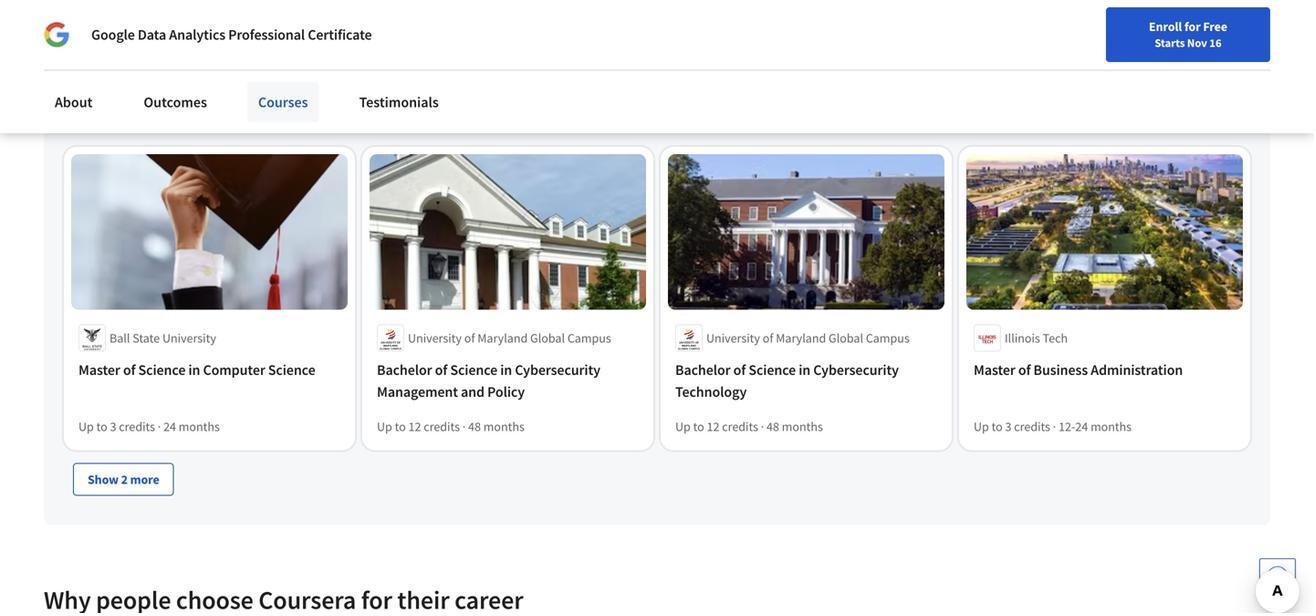 Task type: describe. For each thing, give the bounding box(es) containing it.
state
[[133, 330, 160, 346]]

google data analytics professional certificate
[[91, 26, 372, 44]]

do
[[101, 106, 115, 122]]

enroll
[[1149, 18, 1182, 35]]

science for bachelor of science in cybersecurity management and policy
[[450, 361, 498, 379]]

up
[[104, 34, 121, 52]]

master for master of science in computer science
[[78, 361, 120, 379]]

about
[[298, 55, 330, 71]]

up to 3 credits · 24 months
[[78, 418, 220, 435]]

in for management
[[500, 361, 512, 379]]

about link
[[44, 82, 103, 122]]

up for master of science in computer science
[[78, 418, 94, 435]]

to left "12-"
[[992, 418, 1003, 435]]

certificate
[[308, 26, 372, 44]]

maryland for management
[[478, 330, 528, 346]]

google
[[91, 26, 135, 44]]

credits for bachelor of science in cybersecurity management and policy
[[424, 418, 460, 435]]

credits.
[[733, 73, 772, 89]]

testimonials
[[359, 93, 439, 111]]

4 · from the left
[[1053, 418, 1056, 435]]

in for technology
[[799, 361, 811, 379]]

bachelor of science in cybersecurity management and policy
[[377, 361, 601, 401]]

university for bachelor of science in cybersecurity management and policy
[[408, 330, 462, 346]]

master of business administration
[[974, 361, 1183, 379]]

request
[[189, 55, 229, 71]]

each
[[602, 55, 628, 71]]

up for bachelor of science in cybersecurity management and policy
[[377, 418, 392, 435]]

· for management
[[463, 418, 466, 435]]

1 may from the left
[[149, 73, 172, 89]]

credits up 'request'
[[157, 34, 199, 52]]

campus for bachelor of science in cybersecurity technology
[[866, 330, 910, 346]]

analytics
[[169, 26, 225, 44]]

master of business administration link
[[974, 359, 1236, 381]]

progress
[[431, 55, 477, 71]]

existing
[[689, 73, 730, 89]]

nov
[[1187, 36, 1207, 50]]

cybersecurity for bachelor of science in cybersecurity technology
[[813, 361, 899, 379]]

administration
[[1091, 361, 1183, 379]]

show 2 more
[[88, 471, 159, 488]]

maryland for technology
[[776, 330, 826, 346]]

to up show
[[96, 418, 107, 435]]

courses
[[258, 93, 308, 111]]

credits for bachelor of science in cybersecurity technology
[[722, 418, 758, 435]]

to right how
[[358, 55, 369, 71]]

to down management
[[395, 418, 406, 435]]

credits for master of business administration
[[1014, 418, 1050, 435]]

· for technology
[[761, 418, 764, 435]]

credits for master of science in computer science
[[119, 418, 155, 435]]

48 for technology
[[767, 418, 779, 435]]

bachelor of science in cybersecurity management and policy link
[[377, 359, 639, 403]]

of inside earn up to 12 credits view the degrees and request info to learn about how to apply your progress towards degree credit. each university determines the number of credits that may count towards the degree requirements based on institutional policies, which may consider your existing credits.
[[73, 73, 84, 89]]

coursera image
[[22, 15, 138, 44]]

university of maryland global campus for technology
[[706, 330, 910, 346]]

0 horizontal spatial towards
[[208, 73, 252, 89]]

0 horizontal spatial your
[[404, 55, 428, 71]]

up for bachelor of science in cybersecurity technology
[[675, 418, 691, 435]]

degrees
[[121, 55, 163, 71]]

university for bachelor of science in cybersecurity technology
[[706, 330, 760, 346]]

3 for business
[[1005, 418, 1012, 435]]

help center image
[[1267, 566, 1289, 588]]

starts
[[1155, 36, 1185, 50]]

of inside 'link'
[[123, 361, 135, 379]]

data
[[138, 26, 166, 44]]

professional
[[228, 26, 305, 44]]

global for bachelor of science in cybersecurity technology
[[829, 330, 863, 346]]

more
[[130, 471, 159, 488]]

2 science from the left
[[268, 361, 315, 379]]

university of maryland global campus for management
[[408, 330, 611, 346]]

3 for science
[[110, 418, 116, 435]]

on
[[423, 73, 437, 89]]

testimonials link
[[348, 82, 450, 122]]

courses link
[[247, 82, 319, 122]]

campus for bachelor of science in cybersecurity management and policy
[[568, 330, 611, 346]]

view
[[73, 55, 98, 71]]

outcomes
[[144, 93, 207, 111]]

months for science
[[179, 418, 220, 435]]

policies,
[[507, 73, 551, 89]]

global for bachelor of science in cybersecurity management and policy
[[530, 330, 565, 346]]

show 2 more button
[[73, 463, 174, 496]]

computer
[[203, 361, 265, 379]]



Task type: vqa. For each thing, say whether or not it's contained in the screenshot.


Task type: locate. For each thing, give the bounding box(es) containing it.
google image
[[44, 22, 69, 47]]

management
[[377, 383, 458, 401]]

· for science
[[158, 418, 161, 435]]

up up show
[[78, 418, 94, 435]]

and inside bachelor of science in cybersecurity management and policy
[[461, 383, 485, 401]]

bachelor
[[377, 361, 432, 379], [675, 361, 731, 379]]

1 vertical spatial degree
[[274, 73, 311, 89]]

2 horizontal spatial university
[[706, 330, 760, 346]]

48 for management
[[468, 418, 481, 435]]

to right info
[[255, 55, 266, 71]]

2 · from the left
[[463, 418, 466, 435]]

1 global from the left
[[530, 330, 565, 346]]

for up nov
[[1185, 18, 1201, 35]]

2 master from the left
[[974, 361, 1016, 379]]

up to 12 credits · 48 months for technology
[[675, 418, 823, 435]]

university of maryland global campus up bachelor of science in cybersecurity technology link
[[706, 330, 910, 346]]

in inside 'link'
[[188, 361, 200, 379]]

which
[[554, 73, 586, 89]]

0 vertical spatial apply
[[372, 55, 402, 71]]

2 campus from the left
[[866, 330, 910, 346]]

1 horizontal spatial your
[[662, 73, 686, 89]]

4 months from the left
[[1091, 418, 1132, 435]]

towards down info
[[208, 73, 252, 89]]

science for master of science in computer science
[[138, 361, 186, 379]]

degree up policies,
[[526, 55, 562, 71]]

university
[[630, 55, 683, 71]]

may down 'each'
[[588, 73, 611, 89]]

i
[[117, 106, 121, 122]]

determines
[[685, 55, 746, 71]]

months for management
[[483, 418, 525, 435]]

1 vertical spatial towards
[[208, 73, 252, 89]]

to right up
[[123, 34, 136, 52]]

12-
[[1059, 418, 1075, 435]]

campus
[[568, 330, 611, 346], [866, 330, 910, 346]]

1 university from the left
[[162, 330, 216, 346]]

1 up to 12 credits · 48 months from the left
[[377, 418, 525, 435]]

consider
[[614, 73, 660, 89]]

apply right i
[[124, 106, 155, 122]]

1 university of maryland global campus from the left
[[408, 330, 611, 346]]

· up more
[[158, 418, 161, 435]]

credits
[[157, 34, 199, 52], [86, 73, 122, 89], [119, 418, 155, 435], [424, 418, 460, 435], [722, 418, 758, 435], [1014, 418, 1050, 435]]

2 cybersecurity from the left
[[813, 361, 899, 379]]

towards up policies,
[[480, 55, 523, 71]]

of up bachelor of science in cybersecurity technology
[[763, 330, 773, 346]]

science inside bachelor of science in cybersecurity management and policy
[[450, 361, 498, 379]]

0 horizontal spatial degree
[[274, 73, 311, 89]]

of down ball
[[123, 361, 135, 379]]

1 horizontal spatial up to 12 credits · 48 months
[[675, 418, 823, 435]]

1 horizontal spatial towards
[[480, 55, 523, 71]]

maryland up bachelor of science in cybersecurity technology link
[[776, 330, 826, 346]]

cybersecurity for bachelor of science in cybersecurity management and policy
[[515, 361, 601, 379]]

1 horizontal spatial 48
[[767, 418, 779, 435]]

· left "12-"
[[1053, 418, 1056, 435]]

master
[[78, 361, 120, 379], [974, 361, 1016, 379]]

None search field
[[260, 11, 561, 48]]

1 horizontal spatial global
[[829, 330, 863, 346]]

for left credits? in the left of the page
[[157, 106, 173, 122]]

0 horizontal spatial up to 12 credits · 48 months
[[377, 418, 525, 435]]

in for science
[[188, 361, 200, 379]]

that
[[125, 73, 147, 89]]

1 horizontal spatial maryland
[[776, 330, 826, 346]]

institutional
[[439, 73, 504, 89]]

outcomes link
[[133, 82, 218, 122]]

3 up show
[[110, 418, 116, 435]]

1 horizontal spatial 3
[[1005, 418, 1012, 435]]

for inside button
[[157, 106, 173, 122]]

credits up more
[[119, 418, 155, 435]]

1 in from the left
[[188, 361, 200, 379]]

0 horizontal spatial and
[[166, 55, 186, 71]]

your down university
[[662, 73, 686, 89]]

1 horizontal spatial and
[[461, 383, 485, 401]]

4 up from the left
[[974, 418, 989, 435]]

2 up to 12 credits · 48 months from the left
[[675, 418, 823, 435]]

24 down master of business administration
[[1075, 418, 1088, 435]]

1 horizontal spatial may
[[588, 73, 611, 89]]

how do i apply for credits?
[[73, 106, 220, 122]]

4 science from the left
[[749, 361, 796, 379]]

1 horizontal spatial degree
[[526, 55, 562, 71]]

how
[[73, 106, 98, 122]]

master of science in computer science
[[78, 361, 315, 379]]

up to 12 credits · 48 months down management
[[377, 418, 525, 435]]

0 horizontal spatial 3
[[110, 418, 116, 435]]

· down bachelor of science in cybersecurity technology
[[761, 418, 764, 435]]

0 horizontal spatial maryland
[[478, 330, 528, 346]]

3 left "12-"
[[1005, 418, 1012, 435]]

3 science from the left
[[450, 361, 498, 379]]

up to 12 credits · 48 months for management
[[377, 418, 525, 435]]

of down view
[[73, 73, 84, 89]]

0 horizontal spatial apply
[[124, 106, 155, 122]]

towards
[[480, 55, 523, 71], [208, 73, 252, 89]]

1 48 from the left
[[468, 418, 481, 435]]

2 24 from the left
[[1075, 418, 1088, 435]]

ball
[[110, 330, 130, 346]]

0 horizontal spatial the
[[101, 55, 118, 71]]

based
[[388, 73, 420, 89]]

1 science from the left
[[138, 361, 186, 379]]

your up based on the top
[[404, 55, 428, 71]]

technology
[[675, 383, 747, 401]]

2 horizontal spatial in
[[799, 361, 811, 379]]

0 horizontal spatial 24
[[163, 418, 176, 435]]

3
[[110, 418, 116, 435], [1005, 418, 1012, 435]]

12 up the degrees
[[139, 34, 154, 52]]

months
[[179, 418, 220, 435], [483, 418, 525, 435], [782, 418, 823, 435], [1091, 418, 1132, 435]]

months right "12-"
[[1091, 418, 1132, 435]]

university up technology
[[706, 330, 760, 346]]

and inside earn up to 12 credits view the degrees and request info to learn about how to apply your progress towards degree credit. each university determines the number of credits that may count towards the degree requirements based on institutional policies, which may consider your existing credits.
[[166, 55, 186, 71]]

up down technology
[[675, 418, 691, 435]]

in inside bachelor of science in cybersecurity management and policy
[[500, 361, 512, 379]]

12 inside earn up to 12 credits view the degrees and request info to learn about how to apply your progress towards degree credit. each university determines the number of credits that may count towards the degree requirements based on institutional policies, which may consider your existing credits.
[[139, 34, 154, 52]]

university up management
[[408, 330, 462, 346]]

months down 'master of science in computer science'
[[179, 418, 220, 435]]

1 horizontal spatial university of maryland global campus
[[706, 330, 910, 346]]

2 months from the left
[[483, 418, 525, 435]]

0 horizontal spatial cybersecurity
[[515, 361, 601, 379]]

to
[[123, 34, 136, 52], [255, 55, 266, 71], [358, 55, 369, 71], [96, 418, 107, 435], [395, 418, 406, 435], [693, 418, 704, 435], [992, 418, 1003, 435]]

· down bachelor of science in cybersecurity management and policy
[[463, 418, 466, 435]]

credits down management
[[424, 418, 460, 435]]

of up bachelor of science in cybersecurity management and policy
[[464, 330, 475, 346]]

2 horizontal spatial the
[[748, 55, 766, 71]]

1 horizontal spatial in
[[500, 361, 512, 379]]

48 down bachelor of science in cybersecurity technology
[[767, 418, 779, 435]]

illinois tech
[[1005, 330, 1068, 346]]

0 vertical spatial degree
[[526, 55, 562, 71]]

number
[[769, 55, 811, 71]]

policy
[[487, 383, 525, 401]]

of down illinois
[[1018, 361, 1031, 379]]

info
[[232, 55, 252, 71]]

of up management
[[435, 361, 447, 379]]

earn up to 12 credits view the degrees and request info to learn about how to apply your progress towards degree credit. each university determines the number of credits that may count towards the degree requirements based on institutional policies, which may consider your existing credits.
[[73, 34, 811, 89]]

1 horizontal spatial 12
[[408, 418, 421, 435]]

2 global from the left
[[829, 330, 863, 346]]

12 down technology
[[707, 418, 720, 435]]

months down bachelor of science in cybersecurity technology link
[[782, 418, 823, 435]]

credit.
[[565, 55, 599, 71]]

0 vertical spatial your
[[404, 55, 428, 71]]

0 vertical spatial towards
[[480, 55, 523, 71]]

in inside bachelor of science in cybersecurity technology
[[799, 361, 811, 379]]

of
[[73, 73, 84, 89], [464, 330, 475, 346], [763, 330, 773, 346], [123, 361, 135, 379], [435, 361, 447, 379], [733, 361, 746, 379], [1018, 361, 1031, 379]]

ball state university
[[110, 330, 216, 346]]

months down policy
[[483, 418, 525, 435]]

bachelor for bachelor of science in cybersecurity technology
[[675, 361, 731, 379]]

2 horizontal spatial 12
[[707, 418, 720, 435]]

2 3 from the left
[[1005, 418, 1012, 435]]

apply up based on the top
[[372, 55, 402, 71]]

·
[[158, 418, 161, 435], [463, 418, 466, 435], [761, 418, 764, 435], [1053, 418, 1056, 435]]

24 down 'master of science in computer science'
[[163, 418, 176, 435]]

2 48 from the left
[[767, 418, 779, 435]]

up to 12 credits · 48 months
[[377, 418, 525, 435], [675, 418, 823, 435]]

1 · from the left
[[158, 418, 161, 435]]

months for technology
[[782, 418, 823, 435]]

1 horizontal spatial campus
[[866, 330, 910, 346]]

master inside 'link'
[[78, 361, 120, 379]]

in
[[188, 361, 200, 379], [500, 361, 512, 379], [799, 361, 811, 379]]

cybersecurity inside bachelor of science in cybersecurity management and policy
[[515, 361, 601, 379]]

may
[[149, 73, 172, 89], [588, 73, 611, 89]]

credits down view
[[86, 73, 122, 89]]

of inside bachelor of science in cybersecurity management and policy
[[435, 361, 447, 379]]

credits?
[[176, 106, 220, 122]]

global
[[530, 330, 565, 346], [829, 330, 863, 346]]

1 maryland from the left
[[478, 330, 528, 346]]

up for master of business administration
[[974, 418, 989, 435]]

0 horizontal spatial 12
[[139, 34, 154, 52]]

2 may from the left
[[588, 73, 611, 89]]

0 horizontal spatial global
[[530, 330, 565, 346]]

science for bachelor of science in cybersecurity technology
[[749, 361, 796, 379]]

enroll for free starts nov 16
[[1149, 18, 1228, 50]]

apply
[[372, 55, 402, 71], [124, 106, 155, 122]]

1 up from the left
[[78, 418, 94, 435]]

show
[[88, 471, 119, 488]]

count
[[175, 73, 206, 89]]

1 vertical spatial apply
[[124, 106, 155, 122]]

1 horizontal spatial university
[[408, 330, 462, 346]]

1 horizontal spatial the
[[254, 73, 272, 89]]

2 up from the left
[[377, 418, 392, 435]]

and
[[166, 55, 186, 71], [461, 383, 485, 401]]

3 university from the left
[[706, 330, 760, 346]]

1 cybersecurity from the left
[[515, 361, 601, 379]]

the down learn
[[254, 73, 272, 89]]

for
[[1185, 18, 1201, 35], [157, 106, 173, 122]]

university of maryland global campus
[[408, 330, 611, 346], [706, 330, 910, 346]]

2 university from the left
[[408, 330, 462, 346]]

requirements
[[314, 73, 385, 89]]

0 horizontal spatial university
[[162, 330, 216, 346]]

credits down technology
[[722, 418, 758, 435]]

science inside bachelor of science in cybersecurity technology
[[749, 361, 796, 379]]

and left policy
[[461, 383, 485, 401]]

16
[[1210, 36, 1222, 50]]

1 3 from the left
[[110, 418, 116, 435]]

0 horizontal spatial may
[[149, 73, 172, 89]]

1 horizontal spatial for
[[1185, 18, 1201, 35]]

12 down management
[[408, 418, 421, 435]]

to down technology
[[693, 418, 704, 435]]

the down up
[[101, 55, 118, 71]]

3 · from the left
[[761, 418, 764, 435]]

48
[[468, 418, 481, 435], [767, 418, 779, 435]]

up to 12 credits · 48 months down technology
[[675, 418, 823, 435]]

free
[[1203, 18, 1228, 35]]

12 for bachelor of science in cybersecurity technology
[[707, 418, 720, 435]]

master for master of business administration
[[974, 361, 1016, 379]]

bachelor up management
[[377, 361, 432, 379]]

24
[[163, 418, 176, 435], [1075, 418, 1088, 435]]

1 horizontal spatial bachelor
[[675, 361, 731, 379]]

0 horizontal spatial master
[[78, 361, 120, 379]]

tech
[[1043, 330, 1068, 346]]

1 horizontal spatial apply
[[372, 55, 402, 71]]

3 up from the left
[[675, 418, 691, 435]]

learn
[[269, 55, 296, 71]]

1 horizontal spatial master
[[974, 361, 1016, 379]]

1 vertical spatial for
[[157, 106, 173, 122]]

0 vertical spatial for
[[1185, 18, 1201, 35]]

0 horizontal spatial campus
[[568, 330, 611, 346]]

bachelor inside bachelor of science in cybersecurity technology
[[675, 361, 731, 379]]

apply inside earn up to 12 credits view the degrees and request info to learn about how to apply your progress towards degree credit. each university determines the number of credits that may count towards the degree requirements based on institutional policies, which may consider your existing credits.
[[372, 55, 402, 71]]

up to 3 credits · 12-24 months
[[974, 418, 1132, 435]]

may right that
[[149, 73, 172, 89]]

the
[[101, 55, 118, 71], [748, 55, 766, 71], [254, 73, 272, 89]]

2 university of maryland global campus from the left
[[706, 330, 910, 346]]

menu item
[[983, 18, 1101, 78]]

bachelor of science in cybersecurity technology
[[675, 361, 899, 401]]

bachelor of science in cybersecurity technology link
[[675, 359, 937, 403]]

1 vertical spatial and
[[461, 383, 485, 401]]

of up technology
[[733, 361, 746, 379]]

master of science in computer science link
[[78, 359, 340, 381]]

1 master from the left
[[78, 361, 120, 379]]

1 months from the left
[[179, 418, 220, 435]]

bachelor for bachelor of science in cybersecurity management and policy
[[377, 361, 432, 379]]

48 down bachelor of science in cybersecurity management and policy
[[468, 418, 481, 435]]

1 vertical spatial your
[[662, 73, 686, 89]]

about
[[55, 93, 93, 111]]

1 campus from the left
[[568, 330, 611, 346]]

and up count
[[166, 55, 186, 71]]

master down ball
[[78, 361, 120, 379]]

1 24 from the left
[[163, 418, 176, 435]]

bachelor inside bachelor of science in cybersecurity management and policy
[[377, 361, 432, 379]]

degree down learn
[[274, 73, 311, 89]]

illinois
[[1005, 330, 1040, 346]]

up left "12-"
[[974, 418, 989, 435]]

maryland up the bachelor of science in cybersecurity management and policy link
[[478, 330, 528, 346]]

0 horizontal spatial for
[[157, 106, 173, 122]]

university up 'master of science in computer science'
[[162, 330, 216, 346]]

up down management
[[377, 418, 392, 435]]

0 horizontal spatial in
[[188, 361, 200, 379]]

0 horizontal spatial bachelor
[[377, 361, 432, 379]]

earn
[[73, 34, 102, 52]]

of inside bachelor of science in cybersecurity technology
[[733, 361, 746, 379]]

up
[[78, 418, 94, 435], [377, 418, 392, 435], [675, 418, 691, 435], [974, 418, 989, 435]]

2
[[121, 471, 128, 488]]

global up the bachelor of science in cybersecurity management and policy link
[[530, 330, 565, 346]]

global up bachelor of science in cybersecurity technology link
[[829, 330, 863, 346]]

master down illinois
[[974, 361, 1016, 379]]

for inside enroll for free starts nov 16
[[1185, 18, 1201, 35]]

maryland
[[478, 330, 528, 346], [776, 330, 826, 346]]

university
[[162, 330, 216, 346], [408, 330, 462, 346], [706, 330, 760, 346]]

business
[[1034, 361, 1088, 379]]

university of maryland global campus up the bachelor of science in cybersecurity management and policy link
[[408, 330, 611, 346]]

1 horizontal spatial cybersecurity
[[813, 361, 899, 379]]

0 vertical spatial and
[[166, 55, 186, 71]]

12 for bachelor of science in cybersecurity management and policy
[[408, 418, 421, 435]]

0 horizontal spatial 48
[[468, 418, 481, 435]]

0 horizontal spatial university of maryland global campus
[[408, 330, 611, 346]]

science
[[138, 361, 186, 379], [268, 361, 315, 379], [450, 361, 498, 379], [749, 361, 796, 379]]

2 bachelor from the left
[[675, 361, 731, 379]]

3 in from the left
[[799, 361, 811, 379]]

how
[[333, 55, 356, 71]]

how do i apply for credits? button
[[66, 98, 227, 130]]

1 horizontal spatial 24
[[1075, 418, 1088, 435]]

credits left "12-"
[[1014, 418, 1050, 435]]

apply inside button
[[124, 106, 155, 122]]

2 maryland from the left
[[776, 330, 826, 346]]

the up credits.
[[748, 55, 766, 71]]

1 bachelor from the left
[[377, 361, 432, 379]]

cybersecurity inside bachelor of science in cybersecurity technology
[[813, 361, 899, 379]]

cybersecurity
[[515, 361, 601, 379], [813, 361, 899, 379]]

3 months from the left
[[782, 418, 823, 435]]

bachelor up technology
[[675, 361, 731, 379]]

2 in from the left
[[500, 361, 512, 379]]



